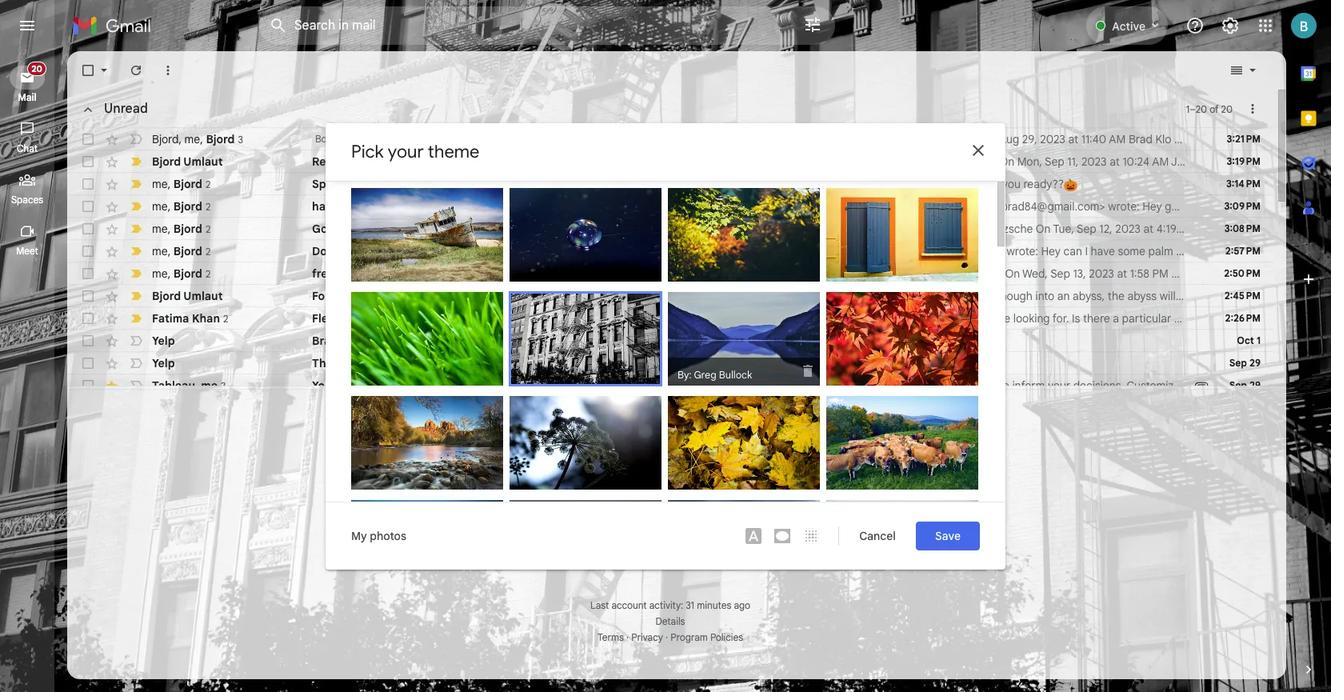 Task type: describe. For each thing, give the bounding box(es) containing it.
1 horizontal spatial i
[[1086, 244, 1089, 259]]

it
[[618, 289, 624, 303]]

dream
[[769, 356, 801, 371]]

1 horizontal spatial hey
[[1143, 199, 1163, 214]]

0 horizontal spatial next
[[453, 334, 478, 348]]

important according to google magic. switch for flexport onboarding call
[[128, 311, 144, 327]]

1 vertical spatial james
[[525, 379, 558, 393]]

what's
[[344, 334, 380, 348]]

pick
[[351, 140, 384, 162]]

by: terry yarbrough option
[[827, 396, 979, 501]]

guy down cucamonga
[[889, 383, 908, 396]]

pm right 1:58
[[1153, 267, 1169, 281]]

seller
[[689, 311, 718, 326]]

terry
[[853, 487, 876, 500]]

donuts
[[312, 244, 351, 259]]

important mainly because it was sent directly to you. switch for re: gorge of the jungle - we come from a dark abyss, we end in a dark abyss, and we call the luminous interval life. nikos kazantzakis on mon, sep 11, 2023 at 10:24 am james peterson <james.peterso
[[128, 154, 144, 170]]

list
[[591, 356, 605, 371]]

you've
[[603, 244, 636, 259]]

conversations
[[613, 428, 694, 444]]

decisions.
[[1074, 379, 1125, 393]]

not important switch for the top 100 taco spots are here
[[128, 355, 144, 371]]

grzegorz up the seller
[[694, 279, 736, 292]]

2 row from the top
[[67, 150, 1332, 173]]

8 row from the top
[[67, 285, 1277, 307]]

halloween
[[312, 199, 368, 214]]

0 vertical spatial for
[[1288, 244, 1302, 259]]

pick your theme alert dialog
[[326, 123, 1006, 593]]

me for halloween movies
[[152, 199, 168, 213]]

1 vertical spatial that
[[627, 289, 648, 303]]

your up taco
[[383, 334, 408, 348]]

refresh image
[[128, 62, 144, 78]]

0 vertical spatial should
[[726, 222, 761, 236]]

15
[[655, 499, 666, 514]]

into down halloween movies - where there is no imagination there is no horror. arthur conan doyle on tue, sep 12, 2023 at 2:50 pm brad klo <klobrad84@gmail.com> wrote: hey guys what are your favorite hallow
[[813, 222, 832, 236]]

thinker
[[734, 132, 769, 146]]

and right 'mirror'
[[596, 132, 615, 146]]

3 inside bjord , me , bjord 3
[[238, 133, 243, 145]]

are left here
[[444, 356, 461, 371]]

photos
[[370, 529, 407, 543]]

animals option
[[351, 500, 503, 593]]

by: grzegorz głowaty down selected
[[678, 487, 778, 500]]

2 ͏͏ from the left
[[947, 356, 950, 371]]

who
[[437, 222, 458, 236]]

a left 'mirror'
[[553, 132, 559, 146]]

7 row from the top
[[67, 263, 1332, 285]]

a left particular
[[1114, 311, 1120, 326]]

2 vertical spatial not
[[769, 289, 786, 303]]

plumber,
[[652, 334, 697, 348]]

my photos button
[[339, 521, 419, 550]]

tue, up horror.
[[631, 177, 652, 191]]

wanted
[[849, 311, 887, 326]]

- left for
[[398, 177, 404, 191]]

sep left 11,
[[1045, 154, 1065, 169]]

0 vertical spatial with
[[751, 334, 772, 348]]

join
[[700, 379, 718, 393]]

whoever
[[417, 289, 462, 303]]

unread button
[[72, 93, 154, 125]]

horror.
[[632, 199, 665, 214]]

see
[[584, 289, 602, 303]]

tue, left aug
[[976, 132, 997, 146]]

brad up friedrich
[[936, 199, 960, 214]]

romain up photos
[[378, 487, 411, 500]]

toggle split pane mode image
[[1229, 62, 1245, 78]]

romain down cucamonga
[[853, 383, 887, 396]]

2 no from the left
[[616, 199, 629, 214]]

3:14 pm
[[1227, 178, 1261, 190]]

advanced search options image
[[797, 9, 829, 41]]

luminous
[[797, 154, 843, 169]]

spaces
[[11, 194, 43, 206]]

by: terry yarbrough
[[836, 487, 926, 500]]

invited
[[629, 379, 663, 393]]

0 vertical spatial back
[[673, 132, 698, 146]]

2 horizontal spatial 12,
[[1100, 222, 1113, 236]]

brad up '10:24'
[[1129, 132, 1153, 146]]

, for spooky season
[[168, 176, 171, 191]]

sep up visualizations
[[1230, 357, 1248, 369]]

you've been invited to tableau cloud - james peterson has invited you to join the tableau site, hcc!$8sh#dkhmc. interact with data to inform your decisions. customize data visualizations to answer 
[[312, 379, 1332, 393]]

0 horizontal spatial there
[[457, 199, 484, 214]]

your up 3:08 pm
[[1239, 199, 1262, 214]]

5 me , bjord 2 from the top
[[152, 266, 211, 281]]

klo up "guys"
[[1156, 132, 1172, 146]]

not important switch for brad, what's your home's next project?
[[128, 333, 144, 349]]

unread tab panel
[[67, 90, 1332, 576]]

0 horizontal spatial i
[[823, 311, 825, 326]]

2 for spooky season
[[206, 178, 211, 190]]

dinosaur
[[424, 132, 473, 146]]

- right cloud
[[516, 379, 522, 393]]

your inside pick your theme alert dialog
[[388, 140, 424, 162]]

2 data from the left
[[1183, 379, 1206, 393]]

2023 right 29,
[[1041, 132, 1066, 146]]

yelp.
[[774, 334, 798, 348]]

of left 15 in the bottom of the page
[[642, 499, 653, 514]]

bullock right join
[[719, 369, 753, 382]]

important mainly because it was sent directly to you. switch for halloween movies - where there is no imagination there is no horror. arthur conan doyle on tue, sep 12, 2023 at 2:50 pm brad klo <klobrad84@gmail.com> wrote: hey guys what are your favorite hallow
[[128, 198, 144, 215]]

where
[[421, 199, 454, 214]]

are down kazantzakis
[[983, 177, 1000, 191]]

<klobrad84@gmail.com> up eliud
[[880, 244, 1004, 259]]

slave
[[724, 267, 750, 281]]

ready??
[[1024, 177, 1065, 191]]

wanting
[[533, 244, 573, 259]]

2023 down have
[[1089, 267, 1115, 281]]

6 ͏͏ from the left
[[1033, 356, 1036, 371]]

at left 1:58
[[1118, 267, 1128, 281]]

głowaty up account,
[[739, 279, 778, 292]]

to left it
[[605, 289, 615, 303]]

1 vertical spatial back
[[1206, 289, 1231, 303]]

0 horizontal spatial hey
[[1042, 244, 1061, 259]]

0 horizontal spatial am
[[1110, 132, 1126, 146]]

by: romain guy up wanted
[[836, 279, 908, 292]]

mail, 20 unread messages image
[[26, 66, 45, 81]]

1 horizontal spatial he
[[799, 132, 812, 146]]

rancho
[[816, 356, 854, 371]]

bullock left 0.13
[[561, 487, 594, 500]]

1 horizontal spatial tableau
[[436, 379, 479, 393]]

2023 up conan
[[693, 177, 719, 191]]

3 row from the top
[[67, 173, 1274, 195]]

how
[[561, 222, 582, 236]]

fatima khan 2
[[152, 311, 228, 325]]

2 for donuts
[[206, 245, 211, 257]]

0 horizontal spatial he
[[726, 289, 738, 303]]

3 ͏͏ from the left
[[976, 356, 978, 371]]

passions.
[[877, 267, 924, 281]]

sep 29 for james peterson has invited you to join the tableau site, hcc!$8sh#dkhmc. interact with data to inform your decisions. customize data visualizations to answer 
[[1230, 379, 1261, 391]]

0.13 gb of 15 gb used
[[601, 499, 712, 514]]

romain down taco
[[378, 383, 411, 396]]

me , bjord 2 for donuts
[[152, 244, 211, 258]]

1 data from the left
[[974, 379, 997, 393]]

, for goats or cats?
[[168, 221, 171, 236]]

privacy
[[632, 632, 663, 644]]

conan
[[703, 199, 736, 214]]

tableau , me 3
[[152, 378, 226, 393]]

your down signed
[[561, 334, 584, 348]]

1 horizontal spatial 13,
[[1074, 267, 1087, 281]]

by: greg bullock down the wanting
[[519, 279, 594, 292]]

2 horizontal spatial tableau
[[740, 379, 780, 393]]

klo down readings
[[1199, 267, 1215, 281]]

disciplined
[[391, 267, 446, 281]]

the right join
[[721, 379, 738, 393]]

goats or cats? - those who cannot understand how to put their thoughts on ice should not enter into the heat of debate. friedrich nietzsche on tue, sep 12, 2023 at 4:19 pm brad klo <klobrad84@gma
[[312, 222, 1332, 236]]

of right –
[[1210, 103, 1219, 115]]

inform
[[1013, 379, 1046, 393]]

signed
[[549, 311, 583, 326]]

0 horizontal spatial peterson
[[561, 379, 606, 393]]

1 horizontal spatial will
[[1160, 289, 1176, 303]]

does
[[741, 289, 766, 303]]

recently
[[505, 311, 546, 326]]

7 ͏͏ from the left
[[1062, 356, 1064, 371]]

an
[[1058, 289, 1070, 303]]

5 row from the top
[[67, 218, 1332, 240]]

<klobrad84@gmail.com> down "ready??"
[[981, 199, 1106, 214]]

on
[[693, 222, 706, 236]]

mirror
[[562, 132, 593, 146]]

0 horizontal spatial abyss,
[[561, 154, 594, 169]]

3:09 pm
[[1225, 200, 1261, 212]]

grzegorz right 15 in the bottom of the page
[[694, 487, 736, 500]]

me for free
[[152, 266, 168, 281]]

been
[[350, 379, 378, 393]]

and up "- for us to come? scott stapp is that you? on tue, sep 12, 2023 at 1:38 pm brad klo <klobrad84@gmail.com> wrote: are you ready??"
[[718, 154, 737, 169]]

pm right 2:50
[[916, 199, 933, 214]]

in right dream
[[804, 356, 813, 371]]

your up painter,
[[619, 311, 642, 326]]

kazantzakis
[[937, 154, 997, 169]]

the left heat
[[834, 222, 851, 236]]

navigation containing mail
[[0, 51, 56, 692]]

life is a mirror and will reflect back to the thinker what he thinks into it. ernest holmes on tue, aug 29, 2023 at 11:40 am brad klo <klobrad84@gmail.com> wrote:
[[521, 132, 1332, 146]]

2023 up heat
[[850, 199, 875, 214]]

you.
[[1256, 289, 1277, 303]]

hcc!$8sh#dkhmc.
[[807, 379, 905, 393]]

guy left if
[[889, 279, 908, 292]]

1 – 20 of 20
[[1187, 103, 1233, 115]]

monster.
[[842, 289, 886, 303]]

, for halloween movies
[[168, 199, 171, 213]]

🌮 image
[[492, 358, 505, 371]]

wrote: down nietzsche
[[1007, 244, 1039, 259]]

in down undisciplined,
[[651, 289, 660, 303]]

2 20 from the left
[[1222, 103, 1233, 115]]

settings image
[[1221, 16, 1241, 35]]

into left it.
[[848, 132, 867, 146]]

undisciplined,
[[602, 267, 672, 281]]

me for goats or cats?
[[152, 221, 168, 236]]

me , bjord 2 for goats
[[152, 221, 211, 236]]

are up process
[[696, 267, 713, 281]]

the left process
[[663, 289, 679, 303]]

klo up 2:57 pm
[[1226, 222, 1242, 236]]

halloween movies - where there is no imagination there is no horror. arthur conan doyle on tue, sep 12, 2023 at 2:50 pm brad klo <klobrad84@gmail.com> wrote: hey guys what are your favorite hallow
[[312, 199, 1332, 214]]

<klobrad84@gmail.com> down life.
[[822, 177, 946, 191]]

0 horizontal spatial that
[[563, 177, 584, 191]]

- left where at the top
[[412, 199, 418, 214]]

season
[[356, 177, 396, 191]]

0 horizontal spatial will
[[618, 132, 634, 146]]

follow link to manage storage image
[[718, 499, 734, 515]]

sep up goats or cats? - those who cannot understand how to put their thoughts on ice should not enter into the heat of debate. friedrich nietzsche on tue, sep 12, 2023 at 4:19 pm brad klo <klobrad84@gma
[[811, 199, 831, 214]]

end
[[614, 154, 633, 169]]

scott
[[490, 177, 517, 191]]

2023 right 11,
[[1082, 154, 1107, 169]]

what right clarify
[[937, 311, 962, 326]]

for.
[[1053, 311, 1070, 326]]

tue, up can
[[1054, 222, 1075, 236]]

<james.peterso
[[1256, 154, 1332, 169]]

you?
[[587, 177, 611, 191]]

to left put
[[585, 222, 595, 236]]

looking
[[1014, 311, 1051, 326]]

bjord , me , bjord 3
[[152, 132, 243, 146]]

, for free
[[168, 266, 171, 281]]

a left the slave
[[715, 267, 722, 281]]

on up enough at the top of the page
[[1006, 267, 1021, 281]]

tue, up enter
[[787, 199, 809, 214]]

100
[[358, 356, 378, 371]]

2023 up the slave
[[745, 244, 771, 259]]

2 for halloween movies
[[206, 200, 211, 213]]

grzegorz up onboarding
[[377, 279, 419, 292]]

6 row from the top
[[67, 240, 1302, 263]]

0 vertical spatial peterson
[[1208, 154, 1253, 169]]

- check out the list and find your next tortilla-filled dream in rancho cucamonga ͏ ͏ ͏ ͏ ͏ ͏͏ ͏ ͏ ͏ ͏ ͏͏ ͏ ͏ ͏ ͏ ͏ ͏ ͏ ͏ ͏ ͏͏ ͏ ͏ ͏ ͏ ͏͏ ͏ ͏ ͏ ͏ ͏ ͏ ͏ ͏ ͏ ͏͏ ͏ ͏ ͏ ͏ ͏͏ ͏ ͏ ͏ ͏ ͏ ͏ ͏ ͏ ͏ ͏͏ ͏ ͏ ͏ ͏ ͏͏ ͏
[[505, 356, 1082, 371]]

a down reflect
[[648, 154, 654, 169]]

0 vertical spatial 13,
[[730, 244, 743, 259]]

free.
[[525, 267, 549, 281]]

to left answer
[[1280, 379, 1290, 393]]

is up cannot
[[486, 199, 494, 214]]

0 horizontal spatial for
[[342, 289, 357, 303]]

0 vertical spatial not
[[763, 222, 780, 236]]

minutes
[[697, 599, 732, 611]]

31
[[686, 599, 695, 611]]

what down who on the top of page
[[436, 244, 461, 259]]

important mainly because it was sent directly to you. switch for goats or cats? - those who cannot understand how to put their thoughts on ice should not enter into the heat of debate. friedrich nietzsche on tue, sep 12, 2023 at 4:19 pm brad klo <klobrad84@gma
[[128, 221, 144, 237]]

find
[[630, 356, 650, 371]]

fake dinosaur bones
[[395, 132, 510, 146]]

klo up friedrich
[[962, 199, 978, 214]]

- left the it's
[[354, 244, 360, 259]]

the left "list"
[[571, 356, 588, 371]]

by: zermatt2 option
[[510, 500, 662, 593]]

on right you?
[[614, 177, 629, 191]]

important according to google magic. switch for food for thought
[[128, 288, 144, 304]]

account,
[[753, 311, 798, 326]]

2 dark from the left
[[657, 154, 680, 169]]

only the disciplined ones in life are free. if you are undisciplined, you are a slave to your moods and your passions. eliud kipchoge on wed, sep 13, 2023 at 1:58 pm brad klo <klobrad84@gmail.com
[[345, 267, 1332, 281]]

unread
[[104, 101, 148, 117]]

theme
[[428, 140, 480, 162]]

life
[[488, 267, 503, 281]]

in up 2:50 pm
[[1224, 244, 1233, 259]]

by: romain guy down taco
[[361, 383, 432, 396]]

debate.
[[893, 222, 932, 236]]

at left 1:38
[[722, 177, 732, 191]]

ago
[[734, 599, 751, 611]]

activity:
[[650, 599, 684, 611]]

yelp for the top 100 taco spots are here
[[152, 356, 175, 371]]

spaces heading
[[0, 194, 54, 206]]

enter
[[783, 222, 810, 236]]

2 flexport from the left
[[644, 311, 687, 326]]

2:45 pm
[[1225, 290, 1261, 302]]



Task type: locate. For each thing, give the bounding box(es) containing it.
to left thinker
[[701, 132, 711, 146]]

from
[[500, 154, 524, 169]]

1 sep 29 from the top
[[1230, 357, 1261, 369]]

brad up readings
[[1199, 222, 1223, 236]]

are right life
[[506, 267, 522, 281]]

0 vertical spatial hey
[[1143, 199, 1163, 214]]

out
[[551, 356, 568, 371]]

1 horizontal spatial with
[[950, 379, 971, 393]]

not important switch
[[128, 131, 144, 147], [128, 333, 144, 349], [128, 355, 144, 371], [128, 378, 144, 394]]

what right "guys"
[[1193, 199, 1217, 214]]

0 horizontal spatial james
[[525, 379, 558, 393]]

5 ͏͏ from the left
[[1019, 356, 1021, 371]]

at left 4:19
[[1144, 222, 1154, 236]]

onboarding
[[360, 311, 425, 326]]

not right the it's
[[380, 244, 397, 259]]

bones up the come
[[476, 132, 510, 146]]

1 me , bjord 2 from the top
[[152, 176, 211, 191]]

fake
[[395, 132, 421, 146]]

1 vertical spatial yelp
[[152, 356, 175, 371]]

- for us to come? scott stapp is that you? on tue, sep 12, 2023 at 1:38 pm brad klo <klobrad84@gmail.com> wrote: are you ready??
[[396, 177, 1065, 191]]

2 horizontal spatial abyss,
[[1073, 289, 1106, 303]]

głowaty right follow link to manage storage icon
[[739, 487, 778, 500]]

- down disciplined
[[409, 289, 414, 303]]

0 vertical spatial bjord umlaut
[[152, 154, 223, 169]]

at left 11:40
[[1069, 132, 1079, 146]]

1 vertical spatial sep 29
[[1230, 379, 1261, 391]]

0 horizontal spatial should
[[547, 289, 581, 303]]

sep up an
[[1051, 267, 1071, 281]]

a
[[553, 132, 559, 146], [527, 154, 533, 169], [648, 154, 654, 169], [715, 267, 722, 281], [833, 289, 839, 303], [1114, 311, 1120, 326]]

11 row from the top
[[67, 352, 1274, 375]]

1 important according to google magic. switch from the top
[[128, 288, 144, 304]]

wrote: down kazantzakis
[[949, 177, 981, 191]]

2 29 from the top
[[1250, 379, 1261, 391]]

1 vertical spatial 1
[[1257, 335, 1261, 347]]

am right '10:24'
[[1153, 154, 1170, 169]]

tab list
[[1287, 51, 1332, 635]]

4 important mainly because it was sent directly to you. switch from the top
[[128, 221, 144, 237]]

navigation
[[0, 51, 56, 692]]

check
[[516, 356, 548, 371]]

1 umlaut from the top
[[184, 154, 223, 169]]

1 · from the left
[[627, 632, 629, 644]]

it.
[[870, 132, 880, 146]]

1 vertical spatial 29
[[1250, 379, 1261, 391]]

for right up
[[602, 311, 616, 326]]

0 horizontal spatial data
[[974, 379, 997, 393]]

0 horizontal spatial tableau
[[152, 378, 195, 393]]

and
[[888, 289, 909, 303]]

life
[[521, 132, 540, 146]]

what up call
[[772, 132, 797, 146]]

4 ͏͏ from the left
[[990, 356, 993, 371]]

cucamonga
[[857, 356, 918, 371]]

abyss,
[[561, 154, 594, 169], [682, 154, 715, 169], [1073, 289, 1106, 303]]

- right cats?
[[395, 222, 400, 236]]

0 vertical spatial he
[[799, 132, 812, 146]]

- left we
[[442, 154, 447, 169]]

flexport up brad, what's your home's next project? - find your next painter, plumber, and more with yelp. ͏ ͏ ͏ ͏ ͏ ͏ ͏ ͏ ͏ ͏ ͏ ͏ ͏ ͏ ͏ ͏ ͏ ͏ ͏ ͏ ͏ ͏ ͏ ͏ ͏ ͏ ͏ ͏ ͏ ͏ ͏ ͏ ͏ ͏ ͏ ͏ ͏ ͏ ͏ ͏ ͏ ͏ ͏ ͏ ͏ ͏ ͏ ͏ ͏ ͏ ͏ ͏ ͏ ͏ ͏ ͏ ͏ ͏ ͏ ͏ ͏ ͏ ͏ ͏ ͏ ͏ ͏ ͏ ͏ ͏ ͏ ͏ ͏ ͏
[[644, 311, 687, 326]]

greg
[[536, 279, 558, 292], [694, 369, 717, 382], [538, 381, 560, 394], [536, 487, 558, 500]]

1 20 from the left
[[1196, 103, 1208, 115]]

what
[[772, 132, 797, 146], [1193, 199, 1217, 214], [436, 244, 461, 259], [576, 244, 601, 259], [937, 311, 962, 326]]

will up end
[[618, 132, 634, 146]]

2 we from the left
[[740, 154, 754, 169]]

at left '10:24'
[[1110, 154, 1120, 169]]

mail heading
[[0, 91, 54, 104]]

is
[[542, 132, 550, 146], [553, 177, 561, 191], [486, 199, 494, 214], [605, 199, 613, 214]]

your down brad, what's your home's next project? - find your next painter, plumber, and more with yelp. ͏ ͏ ͏ ͏ ͏ ͏ ͏ ͏ ͏ ͏ ͏ ͏ ͏ ͏ ͏ ͏ ͏ ͏ ͏ ͏ ͏ ͏ ͏ ͏ ͏ ͏ ͏ ͏ ͏ ͏ ͏ ͏ ͏ ͏ ͏ ͏ ͏ ͏ ͏ ͏ ͏ ͏ ͏ ͏ ͏ ͏ ͏ ͏ ͏ ͏ ͏ ͏ ͏ ͏ ͏ ͏ ͏ ͏ ͏ ͏ ͏ ͏ ͏ ͏ ͏ ͏ ͏ ͏ ͏ ͏ ͏ ͏ ͏ ͏
[[653, 356, 675, 371]]

for down only
[[342, 289, 357, 303]]

1 horizontal spatial dark
[[657, 154, 680, 169]]

0 horizontal spatial with
[[751, 334, 772, 348]]

am right 11:40
[[1110, 132, 1126, 146]]

, for donuts
[[168, 244, 171, 258]]

10 row from the top
[[67, 330, 1274, 352]]

row
[[67, 128, 1332, 150], [67, 150, 1332, 173], [67, 173, 1274, 195], [67, 195, 1332, 218], [67, 218, 1332, 240], [67, 240, 1302, 263], [67, 263, 1332, 285], [67, 285, 1277, 307], [67, 307, 1332, 330], [67, 330, 1274, 352], [67, 352, 1274, 375], [67, 375, 1332, 397]]

main content
[[67, 51, 1332, 692]]

1 vertical spatial should
[[547, 289, 581, 303]]

abyss, down 'mirror'
[[561, 154, 594, 169]]

29 for james peterson has invited you to join the tableau site, hcc!$8sh#dkhmc. interact with data to inform your decisions. customize data visualizations to answer 
[[1250, 379, 1261, 391]]

there down come?
[[457, 199, 484, 214]]

3:19 pm
[[1227, 155, 1261, 167]]

1 row from the top
[[67, 128, 1332, 150]]

umlaut for food for thought - whoever fights monsters should see to it that in the process he does not become a monster. and if you gaze long enough into an abyss, the abyss will gaze back into you.
[[184, 289, 223, 303]]

12:36
[[787, 244, 812, 259]]

by: inside by: terry yarbrough option
[[836, 487, 850, 500]]

1 horizontal spatial 1
[[1257, 335, 1261, 347]]

jungle
[[403, 154, 439, 169]]

9 row from the top
[[67, 307, 1332, 330]]

1 horizontal spatial data
[[1183, 379, 1206, 393]]

back right reflect
[[673, 132, 698, 146]]

2 not important switch from the top
[[128, 333, 144, 349]]

and right moods at the right top of page
[[829, 267, 849, 281]]

me for spooky season
[[152, 176, 168, 191]]

2 vertical spatial 12,
[[1100, 222, 1113, 236]]

on down aug
[[1000, 154, 1015, 169]]

row containing tableau
[[67, 375, 1332, 397]]

2 horizontal spatial for
[[1288, 244, 1302, 259]]

sep down ice
[[707, 244, 727, 259]]

arthur
[[668, 199, 701, 214]]

12 row from the top
[[67, 375, 1332, 397]]

1 horizontal spatial flexport
[[644, 311, 687, 326]]

1 horizontal spatial wed,
[[1023, 267, 1048, 281]]

by: romain guy
[[836, 279, 908, 292], [361, 383, 432, 396], [836, 383, 908, 396], [361, 487, 432, 500]]

to left join
[[687, 379, 698, 393]]

0 vertical spatial james
[[1172, 154, 1205, 169]]

call
[[428, 311, 449, 326]]

account
[[612, 599, 647, 611]]

tableau down filled
[[740, 379, 780, 393]]

1 vertical spatial not
[[380, 244, 397, 259]]

1 yelp from the top
[[152, 334, 175, 348]]

1 flexport from the left
[[312, 311, 358, 326]]

1 vertical spatial will
[[1160, 289, 1176, 303]]

1 horizontal spatial 20
[[1222, 103, 1233, 115]]

pm down goats or cats? - those who cannot understand how to put their thoughts on ice should not enter into the heat of debate. friedrich nietzsche on tue, sep 12, 2023 at 4:19 pm brad klo <klobrad84@gma
[[815, 244, 831, 259]]

answer
[[1293, 379, 1329, 393]]

1 horizontal spatial for
[[602, 311, 616, 326]]

2 horizontal spatial there
[[1084, 311, 1111, 326]]

used
[[687, 499, 712, 514]]

1 horizontal spatial there
[[575, 199, 602, 214]]

11,
[[1068, 154, 1079, 169]]

głowaty up call
[[422, 279, 461, 292]]

their
[[618, 222, 642, 236]]

1 vertical spatial 12,
[[834, 199, 847, 214]]

i
[[1086, 244, 1089, 259], [823, 311, 825, 326]]

to left inform
[[1000, 379, 1010, 393]]

chat heading
[[0, 142, 54, 155]]

1 vertical spatial am
[[1153, 154, 1170, 169]]

0 vertical spatial that
[[563, 177, 584, 191]]

0 vertical spatial i
[[1086, 244, 1089, 259]]

clarify
[[903, 311, 935, 326]]

by: greg bullock down more
[[678, 369, 753, 382]]

2:50
[[891, 199, 914, 214]]

1 vertical spatial i
[[823, 311, 825, 326]]

are up 3:08 pm
[[1220, 199, 1237, 214]]

0 vertical spatial am
[[1110, 132, 1126, 146]]

and
[[596, 132, 615, 146], [718, 154, 737, 169], [829, 267, 849, 281], [800, 311, 820, 326], [699, 334, 719, 348], [608, 356, 628, 371]]

of up season
[[368, 154, 379, 169]]

at left 12:36
[[774, 244, 784, 259]]

1 horizontal spatial peterson
[[1208, 154, 1253, 169]]

to
[[701, 132, 711, 146], [441, 177, 451, 191], [585, 222, 595, 236], [753, 267, 763, 281], [605, 289, 615, 303], [890, 311, 900, 326], [422, 379, 433, 393], [687, 379, 698, 393], [1000, 379, 1010, 393], [1280, 379, 1290, 393]]

2 vertical spatial for
[[602, 311, 616, 326]]

1 horizontal spatial gb
[[669, 499, 684, 514]]

1 horizontal spatial bones
[[476, 132, 510, 146]]

0 vertical spatial 12,
[[678, 177, 691, 191]]

1 gb from the left
[[624, 499, 639, 514]]

2 me , bjord 2 from the top
[[152, 199, 211, 213]]

1 inside row
[[1257, 335, 1261, 347]]

mon,
[[1018, 154, 1043, 169]]

mail
[[18, 91, 37, 103]]

some
[[1118, 244, 1146, 259]]

0 horizontal spatial dark
[[536, 154, 559, 169]]

bones up re:
[[315, 133, 343, 145]]

0 vertical spatial will
[[618, 132, 634, 146]]

the right call
[[777, 154, 794, 169]]

is up put
[[605, 199, 613, 214]]

by: grzegorz głowaty down the having
[[361, 279, 461, 292]]

1
[[1187, 103, 1190, 115], [1257, 335, 1261, 347]]

next up "list"
[[587, 334, 609, 348]]

chat
[[17, 142, 38, 154]]

hey left can
[[1042, 244, 1061, 259]]

0 horizontal spatial ·
[[627, 632, 629, 644]]

flexport onboarding call - hey, you recently signed up for your flexport seller portal account, and i just wanted to clarify what you were looking for. is there a particular service you need support with, 
[[312, 311, 1332, 326]]

1 horizontal spatial no
[[616, 199, 629, 214]]

important according to google magic. switch
[[128, 288, 144, 304], [128, 311, 144, 327]]

james up "guys"
[[1172, 154, 1205, 169]]

he
[[799, 132, 812, 146], [726, 289, 738, 303]]

bjord umlaut for re: gorge of the jungle
[[152, 154, 223, 169]]

main content containing unread
[[67, 51, 1332, 692]]

🎃 image
[[1065, 178, 1078, 192]]

movies
[[371, 199, 410, 214]]

me , bjord 2 for halloween
[[152, 199, 211, 213]]

on right doyle
[[770, 199, 785, 214]]

- right call
[[452, 311, 457, 326]]

interval
[[845, 154, 883, 169]]

your up food for thought - whoever fights monsters should see to it that in the process he does not become a monster. and if you gaze long enough into an abyss, the abyss will gaze back into you.
[[766, 267, 789, 281]]

am
[[1110, 132, 1126, 146], [1153, 154, 1170, 169]]

aug
[[1000, 132, 1020, 146]]

should down doyle
[[726, 222, 761, 236]]

should
[[726, 222, 761, 236], [547, 289, 581, 303]]

back
[[673, 132, 698, 146], [1206, 289, 1231, 303]]

sep up can
[[1077, 222, 1097, 236]]

1 horizontal spatial gaze
[[1179, 289, 1204, 303]]

imagination
[[513, 199, 572, 214]]

4 row from the top
[[67, 195, 1332, 218]]

4 not important switch from the top
[[128, 378, 144, 394]]

thoughts
[[644, 222, 690, 236]]

2 inside the fatima khan 2
[[223, 313, 228, 325]]

abyss, up "- for us to come? scott stapp is that you? on tue, sep 12, 2023 at 1:38 pm brad klo <klobrad84@gmail.com> wrote: are you ready??"
[[682, 154, 715, 169]]

0 horizontal spatial flexport
[[312, 311, 358, 326]]

for down '<klobrad84@gma'
[[1288, 244, 1302, 259]]

put
[[598, 222, 615, 236]]

2 for free
[[206, 268, 211, 280]]

brad down luminous
[[776, 177, 800, 191]]

2 horizontal spatial next
[[678, 356, 700, 371]]

1 horizontal spatial abyss,
[[682, 154, 715, 169]]

3 me , bjord 2 from the top
[[152, 221, 211, 236]]

0 vertical spatial 1
[[1187, 103, 1190, 115]]

are up see
[[582, 267, 599, 281]]

3 not important switch from the top
[[128, 355, 144, 371]]

1 vertical spatial with
[[950, 379, 971, 393]]

2 sep 29 from the top
[[1230, 379, 1261, 391]]

0 horizontal spatial we
[[596, 154, 611, 169]]

readings
[[1177, 244, 1221, 259]]

3 inside tableau , me 3
[[221, 380, 226, 392]]

project?
[[481, 334, 526, 348]]

1 important mainly because it was sent directly to you. switch from the top
[[128, 154, 144, 170]]

umlaut down bjord , me , bjord 3
[[184, 154, 223, 169]]

, for you've been invited to tableau cloud
[[195, 378, 198, 393]]

1 horizontal spatial we
[[740, 154, 754, 169]]

1 horizontal spatial 12,
[[834, 199, 847, 214]]

yelp for brad, what's your home's next project?
[[152, 334, 175, 348]]

2 gb from the left
[[669, 499, 684, 514]]

favorite
[[1265, 199, 1304, 214]]

1 horizontal spatial that
[[627, 289, 648, 303]]

0 horizontal spatial 13,
[[730, 244, 743, 259]]

support
[[1264, 311, 1304, 326]]

1 not important switch from the top
[[128, 131, 144, 147]]

6 important mainly because it was sent directly to you. switch from the top
[[128, 266, 144, 282]]

1 dark from the left
[[536, 154, 559, 169]]

1 horizontal spatial james
[[1172, 154, 1205, 169]]

filled
[[741, 356, 766, 371]]

3:08 pm
[[1225, 223, 1261, 235]]

the top 100 taco spots are here
[[312, 356, 492, 371]]

umlaut for re: gorge of the jungle - we come from a dark abyss, we end in a dark abyss, and we call the luminous interval life. nikos kazantzakis on mon, sep 11, 2023 at 10:24 am james peterson <james.peterso
[[184, 154, 223, 169]]

if
[[552, 267, 558, 281]]

29 for check out the list and find your next tortilla-filled dream in rancho cucamonga ͏ ͏ ͏ ͏ ͏ ͏͏ ͏ ͏ ͏ ͏ ͏͏ ͏ ͏ ͏ ͏ ͏ ͏ ͏ ͏ ͏ ͏͏ ͏ ͏ ͏ ͏ ͏͏ ͏ ͏ ͏ ͏ ͏ ͏ ͏ ͏ ͏ ͏͏ ͏ ͏ ͏ ͏ ͏͏ ͏ ͏ ͏ ͏ ͏ ͏ ͏ ͏ ͏ ͏͏ ͏ ͏ ͏ ͏ ͏͏ ͏
[[1250, 357, 1261, 369]]

meet heading
[[0, 245, 54, 258]]

by: romain guy option
[[827, 188, 979, 293], [351, 292, 503, 397], [827, 292, 979, 397], [351, 396, 503, 501], [668, 500, 820, 593]]

2 · from the left
[[666, 632, 668, 644]]

we
[[596, 154, 611, 169], [740, 154, 754, 169]]

in right end
[[636, 154, 645, 169]]

we left call
[[740, 154, 754, 169]]

1 bjord umlaut from the top
[[152, 154, 223, 169]]

me for donuts
[[152, 244, 168, 258]]

- left find
[[529, 334, 534, 348]]

bjord umlaut for food for thought
[[152, 289, 223, 303]]

pick your theme
[[351, 140, 480, 162]]

find
[[537, 334, 558, 348]]

0 horizontal spatial gaze
[[943, 289, 967, 303]]

with right interact
[[950, 379, 971, 393]]

kipchoge
[[955, 267, 1003, 281]]

1 gaze from the left
[[943, 289, 967, 303]]

2 gaze from the left
[[1179, 289, 1204, 303]]

in left life
[[476, 267, 485, 281]]

there down you?
[[575, 199, 602, 214]]

in
[[636, 154, 645, 169], [1224, 244, 1233, 259], [476, 267, 485, 281], [651, 289, 660, 303], [804, 356, 813, 371]]

1 ͏͏ from the left
[[932, 356, 935, 371]]

pick your theme heading
[[351, 140, 480, 162]]

0 horizontal spatial gb
[[624, 499, 639, 514]]

by: greg bullock option
[[510, 188, 662, 293], [510, 292, 662, 396], [668, 292, 820, 385], [510, 396, 662, 501]]

0 vertical spatial wed,
[[679, 244, 704, 259]]

1 vertical spatial wed,
[[1023, 267, 1048, 281]]

1 horizontal spatial next
[[587, 334, 609, 348]]

call
[[757, 154, 774, 169]]

for
[[1288, 244, 1302, 259], [342, 289, 357, 303], [602, 311, 616, 326]]

3 important mainly because it was sent directly to you. switch from the top
[[128, 198, 144, 215]]

tableau down here
[[436, 379, 479, 393]]

0.13
[[601, 499, 621, 514]]

2 yelp from the top
[[152, 356, 175, 371]]

1 we from the left
[[596, 154, 611, 169]]

wrote: up the some
[[1109, 199, 1140, 214]]

2 important according to google magic. switch from the top
[[128, 311, 144, 327]]

row containing fatima khan
[[67, 307, 1332, 330]]

umlaut up khan
[[184, 289, 223, 303]]

re:
[[312, 154, 329, 169]]

visualizations
[[1209, 379, 1277, 393]]

0 vertical spatial 29
[[1250, 357, 1261, 369]]

yarbrough
[[879, 487, 926, 500]]

by: grzegorz głowaty option
[[351, 188, 503, 293], [668, 188, 820, 293], [668, 396, 820, 501]]

1 horizontal spatial back
[[1206, 289, 1231, 303]]

1 vertical spatial for
[[342, 289, 357, 303]]

details link
[[656, 615, 685, 628]]

a up just
[[833, 289, 839, 303]]

by: greg bullock down out
[[521, 381, 596, 394]]

reflect
[[637, 132, 670, 146]]

selected
[[698, 428, 748, 444]]

0 vertical spatial 3
[[238, 133, 243, 145]]

2 bjord umlaut from the top
[[152, 289, 223, 303]]

<klobrad84@gmail.com> up 3:19 pm
[[1175, 132, 1300, 146]]

hey
[[1143, 199, 1163, 214], [1042, 244, 1061, 259]]

2 for goats or cats?
[[206, 223, 211, 235]]

0 vertical spatial important according to google magic. switch
[[128, 288, 144, 304]]

there right is
[[1084, 311, 1111, 326]]

1 vertical spatial he
[[726, 289, 738, 303]]

1 vertical spatial 3
[[221, 380, 226, 392]]

not important switch for you've been invited to tableau cloud
[[128, 378, 144, 394]]

important mainly because it was sent directly to you. switch
[[128, 154, 144, 170], [128, 176, 144, 192], [128, 198, 144, 215], [128, 221, 144, 237], [128, 243, 144, 259], [128, 266, 144, 282]]

1 horizontal spatial should
[[726, 222, 761, 236]]

pm right 1:38
[[757, 177, 773, 191]]

hey left "guys"
[[1143, 199, 1163, 214]]

fatima
[[152, 311, 189, 325]]

site,
[[783, 379, 804, 393]]

the up thought on the top of page
[[371, 267, 388, 281]]

5 important mainly because it was sent directly to you. switch from the top
[[128, 243, 144, 259]]

bullock down "list"
[[563, 381, 596, 394]]

into left an
[[1036, 289, 1055, 303]]

row containing bjord
[[67, 128, 1332, 150]]

has
[[609, 379, 627, 393]]

terms link
[[598, 632, 624, 644]]

it's
[[515, 244, 530, 259]]

8 ͏͏ from the left
[[1076, 356, 1079, 371]]

1 vertical spatial bjord umlaut
[[152, 289, 223, 303]]

important mainly because it was sent directly to you. switch for donuts - it's not having what you want, it's wanting what you've got. on wed, sep 13, 2023 at 12:36 pm brad klo <klobrad84@gmail.com> wrote: hey can i have some palm readings in exchange for
[[128, 243, 144, 259]]

sep 29 for check out the list and find your next tortilla-filled dream in rancho cucamonga ͏ ͏ ͏ ͏ ͏ ͏͏ ͏ ͏ ͏ ͏ ͏͏ ͏ ͏ ͏ ͏ ͏ ͏ ͏ ͏ ͏ ͏͏ ͏ ͏ ͏ ͏ ͏͏ ͏ ͏ ͏ ͏ ͏ ͏ ͏ ͏ ͏ ͏͏ ͏ ͏ ͏ ͏ ͏͏ ͏ ͏ ͏ ͏ ͏ ͏ ͏ ͏ ͏ ͏͏ ͏ ͏ ͏ ͏ ͏͏ ͏
[[1230, 357, 1261, 369]]

nikos
[[907, 154, 935, 169]]

0 horizontal spatial back
[[673, 132, 698, 146]]

and right "list"
[[608, 356, 628, 371]]

1 horizontal spatial 3
[[238, 133, 243, 145]]

1 vertical spatial peterson
[[561, 379, 606, 393]]

2 important mainly because it was sent directly to you. switch from the top
[[128, 176, 144, 192]]

he left does
[[726, 289, 738, 303]]

0 vertical spatial sep 29
[[1230, 357, 1261, 369]]

- right 🌮 image
[[508, 356, 513, 371]]

0 horizontal spatial bones
[[315, 133, 343, 145]]

portal
[[721, 311, 751, 326]]

1 no from the left
[[497, 199, 510, 214]]

4 me , bjord 2 from the top
[[152, 244, 211, 258]]

your right inform
[[1048, 379, 1071, 393]]

by: mike cleron option
[[827, 500, 979, 593]]

come
[[469, 154, 497, 169]]

1 29 from the top
[[1250, 357, 1261, 369]]

food for thought - whoever fights monsters should see to it that in the process he does not become a monster. and if you gaze long enough into an abyss, the abyss will gaze back into you.
[[312, 289, 1277, 303]]

Search in mail search field
[[259, 6, 836, 45]]

re: gorge of the jungle - we come from a dark abyss, we end in a dark abyss, and we call the luminous interval life. nikos kazantzakis on mon, sep 11, 2023 at 10:24 am james peterson <james.peterso
[[312, 154, 1332, 169]]

guy down spots
[[414, 383, 432, 396]]

search in mail image
[[264, 11, 293, 40]]

just
[[828, 311, 847, 326]]

2 umlaut from the top
[[184, 289, 223, 303]]

brad, what's your home's next project? - find your next painter, plumber, and more with yelp. ͏ ͏ ͏ ͏ ͏ ͏ ͏ ͏ ͏ ͏ ͏ ͏ ͏ ͏ ͏ ͏ ͏ ͏ ͏ ͏ ͏ ͏ ͏ ͏ ͏ ͏ ͏ ͏ ͏ ͏ ͏ ͏ ͏ ͏ ͏ ͏ ͏ ͏ ͏ ͏ ͏ ͏ ͏ ͏ ͏ ͏ ͏ ͏ ͏ ͏ ͏ ͏ ͏ ͏ ͏ ͏ ͏ ͏ ͏ ͏ ͏ ͏ ͏ ͏ ͏ ͏ ͏ ͏ ͏ ͏ ͏ ͏ ͏ ͏
[[312, 334, 1010, 348]]



Task type: vqa. For each thing, say whether or not it's contained in the screenshot.


